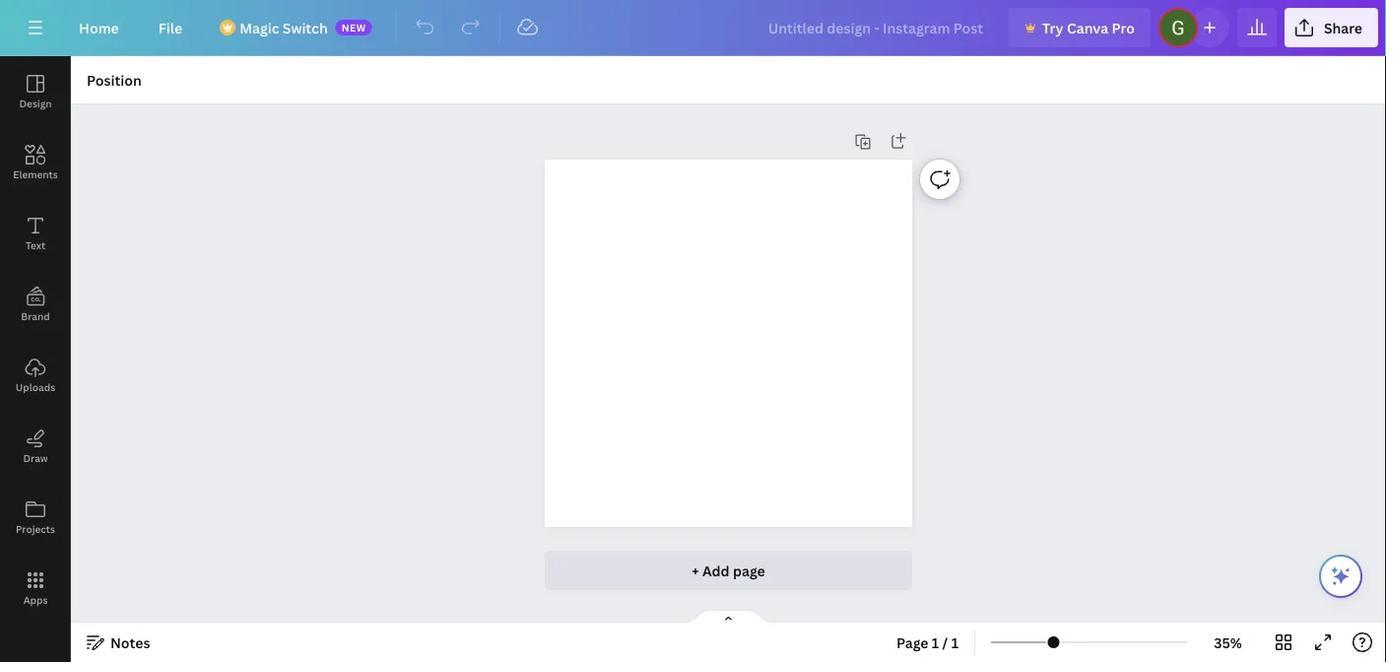 Task type: describe. For each thing, give the bounding box(es) containing it.
Design title text field
[[753, 8, 1001, 47]]

position
[[87, 70, 142, 89]]

projects button
[[0, 482, 71, 553]]

apps button
[[0, 553, 71, 624]]

page 1 / 1
[[897, 633, 959, 652]]

+
[[692, 561, 699, 580]]

notes button
[[79, 627, 158, 658]]

share
[[1324, 18, 1363, 37]]

magic
[[240, 18, 279, 37]]

/
[[943, 633, 948, 652]]

draw button
[[0, 411, 71, 482]]

text button
[[0, 198, 71, 269]]

canva
[[1067, 18, 1109, 37]]

brand
[[21, 309, 50, 323]]

2 1 from the left
[[952, 633, 959, 652]]

uploads button
[[0, 340, 71, 411]]

home link
[[63, 8, 135, 47]]

text
[[26, 239, 45, 252]]

new
[[342, 21, 366, 34]]

show pages image
[[682, 609, 776, 625]]

add
[[703, 561, 730, 580]]

elements
[[13, 168, 58, 181]]

switch
[[283, 18, 328, 37]]

try canva pro
[[1043, 18, 1135, 37]]

+ add page button
[[545, 551, 913, 590]]



Task type: locate. For each thing, give the bounding box(es) containing it.
1 horizontal spatial 1
[[952, 633, 959, 652]]

share button
[[1285, 8, 1379, 47]]

35%
[[1215, 633, 1243, 652]]

magic switch
[[240, 18, 328, 37]]

notes
[[110, 633, 150, 652]]

position button
[[79, 64, 150, 96]]

uploads
[[16, 380, 55, 394]]

brand button
[[0, 269, 71, 340]]

try
[[1043, 18, 1064, 37]]

file
[[158, 18, 183, 37]]

side panel tab list
[[0, 56, 71, 624]]

file button
[[143, 8, 198, 47]]

1 1 from the left
[[932, 633, 940, 652]]

design
[[19, 97, 52, 110]]

0 horizontal spatial 1
[[932, 633, 940, 652]]

elements button
[[0, 127, 71, 198]]

canva assistant image
[[1330, 565, 1353, 588]]

draw
[[23, 451, 48, 465]]

1
[[932, 633, 940, 652], [952, 633, 959, 652]]

try canva pro button
[[1009, 8, 1151, 47]]

+ add page
[[692, 561, 766, 580]]

pro
[[1112, 18, 1135, 37]]

1 right /
[[952, 633, 959, 652]]

home
[[79, 18, 119, 37]]

1 left /
[[932, 633, 940, 652]]

design button
[[0, 56, 71, 127]]

main menu bar
[[0, 0, 1387, 56]]

35% button
[[1197, 627, 1261, 658]]

page
[[733, 561, 766, 580]]

projects
[[16, 522, 55, 536]]

page
[[897, 633, 929, 652]]

apps
[[23, 593, 48, 607]]



Task type: vqa. For each thing, say whether or not it's contained in the screenshot.
by corresponding to date
no



